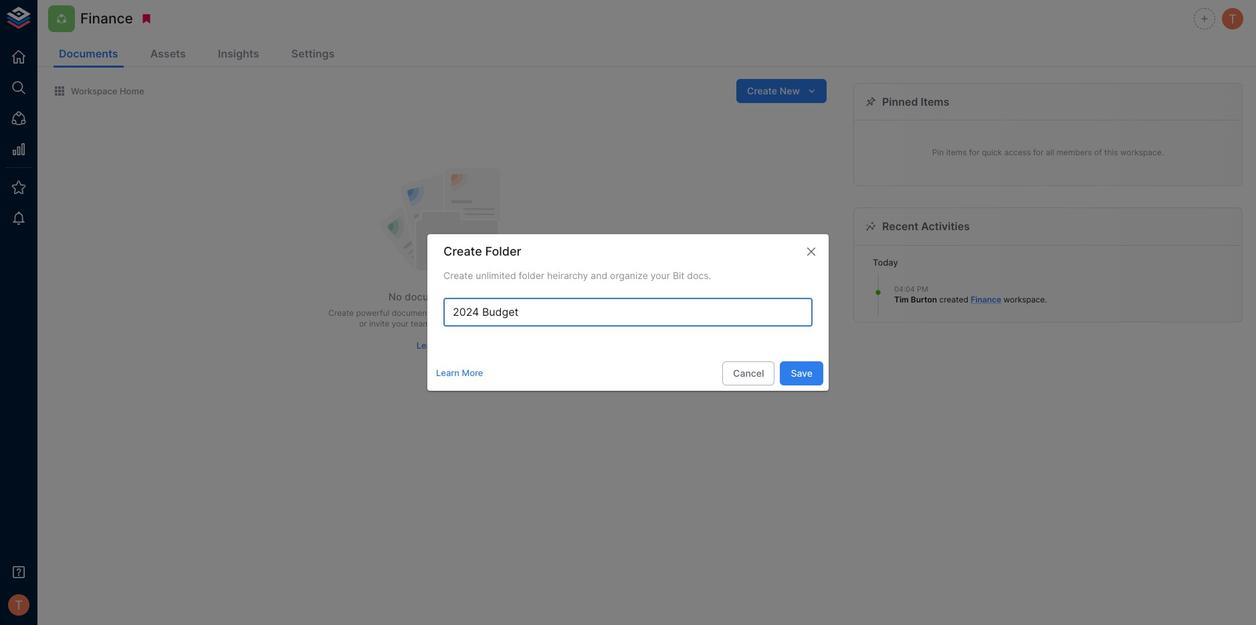 Task type: locate. For each thing, give the bounding box(es) containing it.
workspace home link
[[54, 85, 144, 97]]

finance up documents
[[80, 10, 133, 27]]

recent activities
[[883, 220, 970, 233]]

learn more
[[417, 340, 464, 351], [436, 368, 483, 378]]

create left powerful
[[329, 308, 354, 318]]

create left folder
[[444, 244, 482, 259]]

create for create new
[[748, 85, 778, 96]]

folder
[[486, 244, 522, 259]]

1 horizontal spatial t
[[1229, 11, 1237, 26]]

0 vertical spatial finance
[[80, 10, 133, 27]]

finance right "created"
[[971, 295, 1002, 305]]

assets
[[150, 47, 186, 60]]

powerful
[[356, 308, 390, 318]]

access
[[1005, 147, 1032, 158]]

settings link
[[286, 41, 340, 68]]

insights
[[218, 47, 259, 60]]

tim
[[895, 295, 909, 305]]

create new
[[748, 85, 800, 96]]

items
[[947, 147, 967, 158]]

you.
[[505, 319, 521, 329]]

learn more for topmost learn more button
[[417, 340, 464, 351]]

documents,
[[392, 308, 436, 318]]

your
[[651, 270, 671, 281], [392, 319, 409, 329]]

save
[[791, 367, 813, 378]]

your inside create folder 'dialog'
[[651, 270, 671, 281]]

learn more for bottommost learn more button
[[436, 368, 483, 378]]

learn more inside create folder 'dialog'
[[436, 368, 483, 378]]

your left bit
[[651, 270, 671, 281]]

all
[[1047, 147, 1055, 158]]

0 horizontal spatial finance
[[80, 10, 133, 27]]

remove bookmark image
[[140, 13, 152, 25]]

1 vertical spatial more
[[462, 368, 483, 378]]

1 vertical spatial learn
[[436, 368, 460, 378]]

learn more button down to
[[413, 335, 467, 356]]

&
[[460, 308, 465, 318]]

pin
[[933, 147, 944, 158]]

workspace
[[1004, 295, 1045, 305]]

for left quick
[[970, 147, 980, 158]]

use
[[538, 308, 552, 318]]

1 vertical spatial learn more
[[436, 368, 483, 378]]

for left all at the top right of the page
[[1034, 147, 1044, 158]]

learn more down collaborate
[[436, 368, 483, 378]]

finance link
[[971, 295, 1002, 305]]

more inside create folder 'dialog'
[[462, 368, 483, 378]]

create new button
[[737, 79, 827, 103]]

items
[[921, 95, 950, 108]]

create folder dialog
[[428, 234, 829, 391]]

learn
[[417, 340, 440, 351], [436, 368, 460, 378]]

0 horizontal spatial for
[[491, 308, 501, 318]]

workspace home
[[71, 86, 144, 96]]

create
[[748, 85, 778, 96], [444, 244, 482, 259], [444, 270, 473, 281], [329, 308, 354, 318]]

for up with
[[491, 308, 501, 318]]

1 vertical spatial your
[[392, 319, 409, 329]]

t button
[[1221, 6, 1246, 31], [4, 590, 33, 620]]

t
[[1229, 11, 1237, 26], [15, 597, 23, 612]]

more
[[443, 340, 464, 351], [462, 368, 483, 378]]

0 horizontal spatial your
[[392, 319, 409, 329]]

create inside button
[[748, 85, 778, 96]]

0 vertical spatial learn more
[[417, 340, 464, 351]]

learn more button down collaborate
[[433, 363, 487, 384]]

pinned items
[[883, 95, 950, 108]]

settings
[[291, 47, 335, 60]]

1 vertical spatial learn more button
[[433, 363, 487, 384]]

create inside no documents found. create powerful documents, wikis & notes for personal use or invite your team to collaborate with you.
[[329, 308, 354, 318]]

1 horizontal spatial your
[[651, 270, 671, 281]]

for inside no documents found. create powerful documents, wikis & notes for personal use or invite your team to collaborate with you.
[[491, 308, 501, 318]]

0 vertical spatial your
[[651, 270, 671, 281]]

your inside no documents found. create powerful documents, wikis & notes for personal use or invite your team to collaborate with you.
[[392, 319, 409, 329]]

1 vertical spatial t
[[15, 597, 23, 612]]

1 horizontal spatial finance
[[971, 295, 1002, 305]]

quick
[[982, 147, 1003, 158]]

0 horizontal spatial t
[[15, 597, 23, 612]]

create for create folder
[[444, 244, 482, 259]]

0 vertical spatial more
[[443, 340, 464, 351]]

your down the documents,
[[392, 319, 409, 329]]

learn more button
[[413, 335, 467, 356], [433, 363, 487, 384]]

create for create unlimited folder heirarchy and organize your bit docs.
[[444, 270, 473, 281]]

for
[[970, 147, 980, 158], [1034, 147, 1044, 158], [491, 308, 501, 318]]

team
[[411, 319, 430, 329]]

1 vertical spatial finance
[[971, 295, 1002, 305]]

learn inside create folder 'dialog'
[[436, 368, 460, 378]]

pm
[[917, 284, 929, 294]]

cancel
[[734, 367, 764, 378]]

finance
[[80, 10, 133, 27], [971, 295, 1002, 305]]

04:04
[[895, 284, 915, 294]]

0 horizontal spatial t button
[[4, 590, 33, 620]]

t for bottom t button
[[15, 597, 23, 612]]

create left new
[[748, 85, 778, 96]]

0 vertical spatial t
[[1229, 11, 1237, 26]]

1 horizontal spatial t button
[[1221, 6, 1246, 31]]

create folder
[[444, 244, 522, 259]]

create up found.
[[444, 270, 473, 281]]

no
[[389, 291, 402, 303]]

learn more down to
[[417, 340, 464, 351]]



Task type: vqa. For each thing, say whether or not it's contained in the screenshot.
the Links
no



Task type: describe. For each thing, give the bounding box(es) containing it.
workspace
[[71, 86, 117, 96]]

insights link
[[213, 41, 265, 68]]

burton
[[911, 295, 938, 305]]

pin items for quick access for all members of this workspace.
[[933, 147, 1164, 158]]

wikis
[[439, 308, 458, 318]]

2 horizontal spatial for
[[1034, 147, 1044, 158]]

bit
[[673, 270, 685, 281]]

1 horizontal spatial for
[[970, 147, 980, 158]]

this
[[1105, 147, 1119, 158]]

Folder Title text field
[[444, 298, 813, 326]]

assets link
[[145, 41, 191, 68]]

to
[[432, 319, 440, 329]]

documents link
[[54, 41, 124, 68]]

save button
[[781, 361, 824, 385]]

or
[[359, 319, 367, 329]]

heirarchy
[[547, 270, 588, 281]]

more for bottommost learn more button
[[462, 368, 483, 378]]

1 vertical spatial t button
[[4, 590, 33, 620]]

0 vertical spatial learn
[[417, 340, 440, 351]]

more for topmost learn more button
[[443, 340, 464, 351]]

cancel button
[[723, 361, 775, 385]]

activities
[[922, 220, 970, 233]]

created
[[940, 295, 969, 305]]

.
[[1045, 295, 1048, 305]]

home
[[120, 86, 144, 96]]

create unlimited folder heirarchy and organize your bit docs.
[[444, 270, 712, 281]]

0 vertical spatial learn more button
[[413, 335, 467, 356]]

finance inside 04:04 pm tim burton created finance workspace .
[[971, 295, 1002, 305]]

collaborate
[[442, 319, 485, 329]]

and
[[591, 270, 608, 281]]

invite
[[369, 319, 390, 329]]

personal
[[504, 308, 536, 318]]

docs.
[[687, 270, 712, 281]]

pinned
[[883, 95, 918, 108]]

no documents found. create powerful documents, wikis & notes for personal use or invite your team to collaborate with you.
[[329, 291, 552, 329]]

unlimited
[[476, 270, 516, 281]]

documents
[[405, 291, 459, 303]]

notes
[[467, 308, 489, 318]]

documents
[[59, 47, 118, 60]]

organize
[[610, 270, 648, 281]]

members
[[1057, 147, 1093, 158]]

folder
[[519, 270, 545, 281]]

recent
[[883, 220, 919, 233]]

t for the top t button
[[1229, 11, 1237, 26]]

today
[[873, 257, 899, 267]]

04:04 pm tim burton created finance workspace .
[[895, 284, 1048, 305]]

found.
[[461, 291, 492, 303]]

with
[[487, 319, 503, 329]]

0 vertical spatial t button
[[1221, 6, 1246, 31]]

of
[[1095, 147, 1103, 158]]

workspace.
[[1121, 147, 1164, 158]]

new
[[780, 85, 800, 96]]



